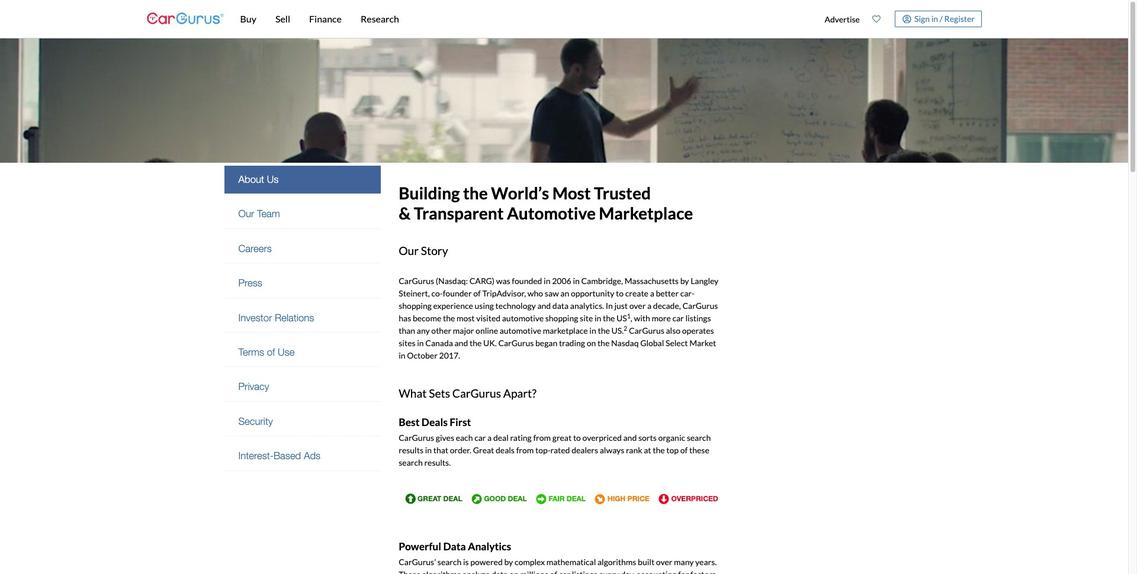 Task type: describe. For each thing, give the bounding box(es) containing it.
has
[[399, 314, 411, 324]]

cargurus up first
[[453, 387, 501, 401]]

story
[[421, 244, 448, 258]]

founded
[[512, 276, 542, 286]]

to inside best deals first cargurus gives each car a deal rating from great to overpriced and sorts organic search results in that order. great deals from top-rated dealers always rank at the top of these search results.
[[574, 433, 581, 443]]

at
[[644, 445, 652, 455]]

analyze
[[463, 570, 490, 575]]

sell
[[276, 13, 290, 24]]

investor
[[239, 312, 272, 324]]

order.
[[450, 445, 472, 455]]

press
[[239, 277, 262, 289]]

listings inside powerful data analytics cargurus' search is powered by complex mathematical algorithms built over many years. these algorithms analyze data on millions of car listings every day, accounting for factor
[[572, 570, 598, 575]]

decade,
[[653, 301, 681, 311]]

1 vertical spatial shopping
[[546, 314, 579, 324]]

terms
[[239, 347, 264, 359]]

cargurus right uk.
[[499, 338, 534, 349]]

site
[[580, 314, 593, 324]]

canada
[[426, 338, 453, 349]]

0 vertical spatial from
[[534, 433, 551, 443]]

best deals first cargurus gives each car a deal rating from great to overpriced and sorts organic search results in that order. great deals from top-rated dealers always rank at the top of these search results.
[[399, 416, 711, 468]]

the inside building the world's most trusted & transparent automotive marketplace
[[463, 183, 488, 203]]

us
[[617, 314, 627, 324]]

these
[[399, 570, 421, 575]]

our for our story
[[399, 244, 419, 258]]

cargurus down car- on the right bottom of page
[[683, 301, 718, 311]]

security link
[[225, 408, 381, 436]]

become
[[413, 314, 442, 324]]

opportunity
[[571, 289, 615, 299]]

sign in / register
[[915, 13, 975, 24]]

complex
[[515, 557, 545, 567]]

menu containing sign in / register
[[819, 2, 982, 36]]

that
[[434, 445, 449, 455]]

on inside 'cargurus also operates sites in canada and the uk. cargurus began trading on the nasdaq global select market in october 2017.'
[[587, 338, 596, 349]]

these
[[690, 445, 710, 455]]

in inside , with more car listings than any other major online automotive marketplace in the us.
[[590, 326, 597, 336]]

co-
[[432, 289, 443, 299]]

2006
[[552, 276, 572, 286]]

select
[[666, 338, 688, 349]]

in right 2006
[[573, 276, 580, 286]]

careers
[[239, 243, 272, 255]]

sell button
[[266, 0, 300, 38]]

1 vertical spatial a
[[648, 301, 652, 311]]

0 horizontal spatial search
[[399, 458, 423, 468]]

building
[[399, 183, 460, 203]]

cargurus inside best deals first cargurus gives each car a deal rating from great to overpriced and sorts organic search results in that order. great deals from top-rated dealers always rank at the top of these search results.
[[399, 433, 434, 443]]

with
[[634, 314, 651, 324]]

research
[[361, 13, 399, 24]]

saved cars image
[[873, 15, 881, 23]]

overpriced
[[670, 494, 719, 503]]

best
[[399, 416, 420, 429]]

great
[[553, 433, 572, 443]]

advertise link
[[819, 2, 867, 36]]

an
[[561, 289, 570, 299]]

built
[[638, 557, 655, 567]]

mathematical
[[547, 557, 596, 567]]

menu bar containing buy
[[224, 0, 819, 38]]

who
[[528, 289, 543, 299]]

2
[[624, 325, 628, 332]]

listings inside , with more car listings than any other major online automotive marketplace in the us.
[[686, 314, 711, 324]]

to inside cargurus (nasdaq: carg) was founded in 2006 in cambridge, massachusetts by langley steinert, co-founder of tripadvisor, who saw an opportunity to create a better car- shopping experience using technology and data analytics. in just over a decade, cargurus has become the most visited automotive shopping site in the us
[[616, 289, 624, 299]]

sites
[[399, 338, 416, 349]]

1 vertical spatial from
[[516, 445, 534, 455]]

careers link
[[225, 235, 381, 263]]

cargurus down with
[[629, 326, 665, 336]]

and inside cargurus (nasdaq: carg) was founded in 2006 in cambridge, massachusetts by langley steinert, co-founder of tripadvisor, who saw an opportunity to create a better car- shopping experience using technology and data analytics. in just over a decade, cargurus has become the most visited automotive shopping site in the us
[[538, 301, 551, 311]]

the inside , with more car listings than any other major online automotive marketplace in the us.
[[598, 326, 610, 336]]

massachusetts
[[625, 276, 679, 286]]

deal for fair deal
[[567, 494, 586, 503]]

rating
[[510, 433, 532, 443]]

over inside cargurus (nasdaq: carg) was founded in 2006 in cambridge, massachusetts by langley steinert, co-founder of tripadvisor, who saw an opportunity to create a better car- shopping experience using technology and data analytics. in just over a decade, cargurus has become the most visited automotive shopping site in the us
[[630, 301, 646, 311]]

sign
[[915, 13, 930, 24]]

saw
[[545, 289, 559, 299]]

by inside powerful data analytics cargurus' search is powered by complex mathematical algorithms built over many years. these algorithms analyze data on millions of car listings every day, accounting for factor
[[505, 557, 513, 567]]

of inside powerful data analytics cargurus' search is powered by complex mathematical algorithms built over many years. these algorithms analyze data on millions of car listings every day, accounting for factor
[[550, 570, 558, 575]]

in inside best deals first cargurus gives each car a deal rating from great to overpriced and sorts organic search results in that order. great deals from top-rated dealers always rank at the top of these search results.
[[425, 445, 432, 455]]

/
[[940, 13, 943, 24]]

team
[[257, 208, 280, 220]]

each
[[456, 433, 473, 443]]

of inside 'link'
[[267, 347, 275, 359]]

cargurus also operates sites in canada and the uk. cargurus began trading on the nasdaq global select market in october 2017.
[[399, 326, 717, 361]]

trusted
[[594, 183, 651, 203]]

our story
[[399, 244, 448, 258]]

experience
[[433, 301, 473, 311]]

building the world's most trusted & transparent automotive marketplace
[[399, 183, 693, 223]]

fair deal
[[547, 494, 586, 503]]

most
[[457, 314, 475, 324]]

terms of use link
[[225, 339, 381, 367]]

any
[[417, 326, 430, 336]]

the inside best deals first cargurus gives each car a deal rating from great to overpriced and sorts organic search results in that order. great deals from top-rated dealers always rank at the top of these search results.
[[653, 445, 665, 455]]

our for our team
[[239, 208, 254, 220]]

over inside powerful data analytics cargurus' search is powered by complex mathematical algorithms built over many years. these algorithms analyze data on millions of car listings every day, accounting for factor
[[656, 557, 673, 567]]

automotive inside , with more car listings than any other major online automotive marketplace in the us.
[[500, 326, 542, 336]]

cargurus logo homepage link image
[[147, 2, 224, 36]]

cambridge,
[[582, 276, 623, 286]]

analytics
[[468, 541, 511, 553]]

what sets cargurus apart?
[[399, 387, 537, 401]]

october
[[407, 351, 438, 361]]

deal for great deal
[[444, 494, 463, 503]]

interest-based ads link
[[225, 443, 381, 471]]

relations
[[275, 312, 314, 324]]

market
[[690, 338, 717, 349]]

automotive inside cargurus (nasdaq: carg) was founded in 2006 in cambridge, massachusetts by langley steinert, co-founder of tripadvisor, who saw an opportunity to create a better car- shopping experience using technology and data analytics. in just over a decade, cargurus has become the most visited automotive shopping site in the us
[[502, 314, 544, 324]]

us.
[[612, 326, 624, 336]]



Task type: vqa. For each thing, say whether or not it's contained in the screenshot.
middle a
yes



Task type: locate. For each thing, give the bounding box(es) containing it.
shopping down steinert,
[[399, 301, 432, 311]]

of
[[474, 289, 481, 299], [267, 347, 275, 359], [681, 445, 688, 455], [550, 570, 558, 575]]

the down the in
[[603, 314, 615, 324]]

langley
[[691, 276, 719, 286]]

0 horizontal spatial by
[[505, 557, 513, 567]]

a up with
[[648, 301, 652, 311]]

first
[[450, 416, 471, 429]]

and inside best deals first cargurus gives each car a deal rating from great to overpriced and sorts organic search results in that order. great deals from top-rated dealers always rank at the top of these search results.
[[624, 433, 637, 443]]

by up car- on the right bottom of page
[[681, 276, 689, 286]]

analytics.
[[571, 301, 604, 311]]

uk.
[[483, 338, 497, 349]]

1 horizontal spatial to
[[616, 289, 624, 299]]

search down results
[[399, 458, 423, 468]]

1 vertical spatial search
[[399, 458, 423, 468]]

use
[[278, 347, 295, 359]]

our team
[[239, 208, 280, 220]]

2017.
[[439, 351, 460, 361]]

0 vertical spatial to
[[616, 289, 624, 299]]

operates
[[682, 326, 714, 336]]

the right at
[[653, 445, 665, 455]]

, with more car listings than any other major online automotive marketplace in the us.
[[399, 314, 711, 336]]

most
[[553, 183, 591, 203]]

(nasdaq:
[[436, 276, 468, 286]]

security
[[239, 416, 273, 428]]

by left complex on the left bottom
[[505, 557, 513, 567]]

and inside 'cargurus also operates sites in canada and the uk. cargurus began trading on the nasdaq global select market in october 2017.'
[[455, 338, 468, 349]]

1 vertical spatial on
[[510, 570, 519, 575]]

interest-
[[239, 450, 274, 462]]

2 vertical spatial a
[[488, 433, 492, 443]]

trading
[[559, 338, 585, 349]]

cargurus up results
[[399, 433, 434, 443]]

0 vertical spatial and
[[538, 301, 551, 311]]

and up 'rank'
[[624, 433, 637, 443]]

2 deal from the left
[[508, 494, 527, 503]]

the left uk.
[[470, 338, 482, 349]]

terms of use
[[239, 347, 295, 359]]

top-
[[536, 445, 551, 455]]

ads
[[304, 450, 321, 462]]

car inside powerful data analytics cargurus' search is powered by complex mathematical algorithms built over many years. these algorithms analyze data on millions of car listings every day, accounting for factor
[[559, 570, 571, 575]]

1 deal from the left
[[444, 494, 463, 503]]

1 vertical spatial over
[[656, 557, 673, 567]]

3 deal from the left
[[567, 494, 586, 503]]

listings
[[686, 314, 711, 324], [572, 570, 598, 575]]

user icon image
[[903, 15, 912, 23]]

car up 'great' at bottom
[[475, 433, 486, 443]]

in left /
[[932, 13, 939, 24]]

powerful data analytics cargurus' search is powered by complex mathematical algorithms built over many years. these algorithms analyze data on millions of car listings every day, accounting for factor
[[399, 541, 717, 575]]

1 vertical spatial our
[[399, 244, 419, 258]]

,
[[631, 314, 633, 324]]

0 vertical spatial car
[[673, 314, 684, 324]]

and down saw
[[538, 301, 551, 311]]

other
[[432, 326, 452, 336]]

in up saw
[[544, 276, 551, 286]]

0 horizontal spatial and
[[455, 338, 468, 349]]

of down carg)
[[474, 289, 481, 299]]

on inside powerful data analytics cargurus' search is powered by complex mathematical algorithms built over many years. these algorithms analyze data on millions of car listings every day, accounting for factor
[[510, 570, 519, 575]]

0 horizontal spatial data
[[492, 570, 508, 575]]

0 horizontal spatial algorithms
[[422, 570, 461, 575]]

0 vertical spatial search
[[687, 433, 711, 443]]

cargurus (nasdaq: carg) was founded in 2006 in cambridge, massachusetts by langley steinert, co-founder of tripadvisor, who saw an opportunity to create a better car- shopping experience using technology and data analytics. in just over a decade, cargurus has become the most visited automotive shopping site in the us
[[399, 276, 719, 324]]

listings down mathematical
[[572, 570, 598, 575]]

in left that
[[425, 445, 432, 455]]

of right top
[[681, 445, 688, 455]]

1 vertical spatial and
[[455, 338, 468, 349]]

listings up operates
[[686, 314, 711, 324]]

1 vertical spatial data
[[492, 570, 508, 575]]

1 horizontal spatial over
[[656, 557, 673, 567]]

data inside powerful data analytics cargurus' search is powered by complex mathematical algorithms built over many years. these algorithms analyze data on millions of car listings every day, accounting for factor
[[492, 570, 508, 575]]

car down mathematical
[[559, 570, 571, 575]]

0 horizontal spatial to
[[574, 433, 581, 443]]

the left nasdaq
[[598, 338, 610, 349]]

1 horizontal spatial our
[[399, 244, 419, 258]]

0 horizontal spatial shopping
[[399, 301, 432, 311]]

deals
[[422, 416, 448, 429]]

deal for good deal
[[508, 494, 527, 503]]

finance
[[309, 13, 342, 24]]

shopping up the marketplace
[[546, 314, 579, 324]]

cargurus'
[[399, 557, 436, 567]]

create
[[626, 289, 649, 299]]

results.
[[425, 458, 451, 468]]

0 vertical spatial over
[[630, 301, 646, 311]]

better
[[656, 289, 679, 299]]

data down powered
[[492, 570, 508, 575]]

2 vertical spatial and
[[624, 433, 637, 443]]

our inside the our team link
[[239, 208, 254, 220]]

our team link
[[225, 201, 381, 229]]

in down sites
[[399, 351, 406, 361]]

0 horizontal spatial car
[[475, 433, 486, 443]]

about us link
[[225, 166, 381, 194]]

1 horizontal spatial shopping
[[546, 314, 579, 324]]

data down an
[[553, 301, 569, 311]]

of right millions
[[550, 570, 558, 575]]

2 horizontal spatial search
[[687, 433, 711, 443]]

0 vertical spatial listings
[[686, 314, 711, 324]]

data inside cargurus (nasdaq: carg) was founded in 2006 in cambridge, massachusetts by langley steinert, co-founder of tripadvisor, who saw an opportunity to create a better car- shopping experience using technology and data analytics. in just over a decade, cargurus has become the most visited automotive shopping site in the us
[[553, 301, 569, 311]]

0 vertical spatial our
[[239, 208, 254, 220]]

from up top-
[[534, 433, 551, 443]]

a left deal
[[488, 433, 492, 443]]

on down complex on the left bottom
[[510, 570, 519, 575]]

search inside powerful data analytics cargurus' search is powered by complex mathematical algorithms built over many years. these algorithms analyze data on millions of car listings every day, accounting for factor
[[438, 557, 462, 567]]

1 horizontal spatial search
[[438, 557, 462, 567]]

in right site
[[595, 314, 602, 324]]

press link
[[225, 270, 381, 298]]

cargurus up steinert,
[[399, 276, 434, 286]]

2 vertical spatial search
[[438, 557, 462, 567]]

1 vertical spatial car
[[475, 433, 486, 443]]

1 horizontal spatial deal
[[508, 494, 527, 503]]

sorts
[[639, 433, 657, 443]]

visited
[[477, 314, 501, 324]]

1 vertical spatial menu
[[225, 166, 381, 471]]

to up just
[[616, 289, 624, 299]]

deal right fair
[[567, 494, 586, 503]]

menu bar
[[224, 0, 819, 38]]

car-
[[681, 289, 695, 299]]

in up october
[[417, 338, 424, 349]]

great
[[473, 445, 494, 455]]

sign in / register link
[[896, 11, 982, 27]]

using
[[475, 301, 494, 311]]

search
[[687, 433, 711, 443], [399, 458, 423, 468], [438, 557, 462, 567]]

0 vertical spatial algorithms
[[598, 557, 637, 567]]

1 horizontal spatial algorithms
[[598, 557, 637, 567]]

register
[[945, 13, 975, 24]]

0 vertical spatial shopping
[[399, 301, 432, 311]]

0 vertical spatial data
[[553, 301, 569, 311]]

apart?
[[504, 387, 537, 401]]

0 vertical spatial on
[[587, 338, 596, 349]]

algorithms up the every
[[598, 557, 637, 567]]

the left world's
[[463, 183, 488, 203]]

1 vertical spatial listings
[[572, 570, 598, 575]]

in
[[606, 301, 613, 311]]

deal
[[444, 494, 463, 503], [508, 494, 527, 503], [567, 494, 586, 503]]

from down rating
[[516, 445, 534, 455]]

deal right great on the bottom
[[444, 494, 463, 503]]

good deal
[[482, 494, 527, 503]]

rank
[[626, 445, 643, 455]]

buy
[[240, 13, 257, 24]]

0 horizontal spatial deal
[[444, 494, 463, 503]]

over down 'create'
[[630, 301, 646, 311]]

0 vertical spatial by
[[681, 276, 689, 286]]

algorithms down the cargurus'
[[422, 570, 461, 575]]

0 horizontal spatial over
[[630, 301, 646, 311]]

about
[[239, 174, 264, 186]]

investor relations link
[[225, 304, 381, 332]]

just
[[615, 301, 628, 311]]

1 horizontal spatial menu
[[819, 2, 982, 36]]

2 vertical spatial car
[[559, 570, 571, 575]]

1 vertical spatial by
[[505, 557, 513, 567]]

sets
[[429, 387, 450, 401]]

a down the massachusetts at the top of page
[[650, 289, 655, 299]]

deals
[[496, 445, 515, 455]]

0 horizontal spatial our
[[239, 208, 254, 220]]

many
[[674, 557, 694, 567]]

by inside cargurus (nasdaq: carg) was founded in 2006 in cambridge, massachusetts by langley steinert, co-founder of tripadvisor, who saw an opportunity to create a better car- shopping experience using technology and data analytics. in just over a decade, cargurus has become the most visited automotive shopping site in the us
[[681, 276, 689, 286]]

deal
[[494, 433, 509, 443]]

online
[[476, 326, 498, 336]]

the down experience
[[443, 314, 455, 324]]

in down site
[[590, 326, 597, 336]]

major
[[453, 326, 474, 336]]

results
[[399, 445, 424, 455]]

global
[[641, 338, 664, 349]]

menu containing about us
[[225, 166, 381, 471]]

high price
[[606, 494, 650, 503]]

1 horizontal spatial data
[[553, 301, 569, 311]]

over up accounting
[[656, 557, 673, 567]]

2 horizontal spatial car
[[673, 314, 684, 324]]

search down data
[[438, 557, 462, 567]]

a
[[650, 289, 655, 299], [648, 301, 652, 311], [488, 433, 492, 443]]

1 horizontal spatial listings
[[686, 314, 711, 324]]

data
[[443, 541, 466, 553]]

menu
[[819, 2, 982, 36], [225, 166, 381, 471]]

search up 'these'
[[687, 433, 711, 443]]

years.
[[696, 557, 717, 567]]

powerful
[[399, 541, 441, 553]]

of left use
[[267, 347, 275, 359]]

cargurus logo homepage link link
[[147, 2, 224, 36]]

overpriced
[[583, 433, 622, 443]]

for
[[678, 570, 689, 575]]

privacy link
[[225, 374, 381, 402]]

2 horizontal spatial and
[[624, 433, 637, 443]]

shopping
[[399, 301, 432, 311], [546, 314, 579, 324]]

world's
[[491, 183, 549, 203]]

2 horizontal spatial deal
[[567, 494, 586, 503]]

car inside , with more car listings than any other major online automotive marketplace in the us.
[[673, 314, 684, 324]]

0 horizontal spatial listings
[[572, 570, 598, 575]]

1 vertical spatial algorithms
[[422, 570, 461, 575]]

organic
[[659, 433, 686, 443]]

our left story
[[399, 244, 419, 258]]

price
[[628, 494, 650, 503]]

what
[[399, 387, 427, 401]]

the left us.
[[598, 326, 610, 336]]

of inside cargurus (nasdaq: carg) was founded in 2006 in cambridge, massachusetts by langley steinert, co-founder of tripadvisor, who saw an opportunity to create a better car- shopping experience using technology and data analytics. in just over a decade, cargurus has become the most visited automotive shopping site in the us
[[474, 289, 481, 299]]

rated
[[551, 445, 570, 455]]

0 vertical spatial menu
[[819, 2, 982, 36]]

a inside best deals first cargurus gives each car a deal rating from great to overpriced and sorts organic search results in that order. great deals from top-rated dealers always rank at the top of these search results.
[[488, 433, 492, 443]]

car inside best deals first cargurus gives each car a deal rating from great to overpriced and sorts organic search results in that order. great deals from top-rated dealers always rank at the top of these search results.
[[475, 433, 486, 443]]

0 horizontal spatial menu
[[225, 166, 381, 471]]

0 vertical spatial automotive
[[502, 314, 544, 324]]

deal right good
[[508, 494, 527, 503]]

to
[[616, 289, 624, 299], [574, 433, 581, 443]]

to up dealers at the bottom
[[574, 433, 581, 443]]

and down major
[[455, 338, 468, 349]]

more
[[652, 314, 671, 324]]

0 horizontal spatial on
[[510, 570, 519, 575]]

1 horizontal spatial and
[[538, 301, 551, 311]]

marketplace
[[543, 326, 588, 336]]

our left team
[[239, 208, 254, 220]]

than
[[399, 326, 415, 336]]

of inside best deals first cargurus gives each car a deal rating from great to overpriced and sorts organic search results in that order. great deals from top-rated dealers always rank at the top of these search results.
[[681, 445, 688, 455]]

1 horizontal spatial on
[[587, 338, 596, 349]]

on right trading
[[587, 338, 596, 349]]

0 vertical spatial a
[[650, 289, 655, 299]]

in inside menu
[[932, 13, 939, 24]]

steinert,
[[399, 289, 430, 299]]

fair
[[549, 494, 565, 503]]

in
[[932, 13, 939, 24], [544, 276, 551, 286], [573, 276, 580, 286], [595, 314, 602, 324], [590, 326, 597, 336], [417, 338, 424, 349], [399, 351, 406, 361], [425, 445, 432, 455]]

1 horizontal spatial car
[[559, 570, 571, 575]]

car up "also"
[[673, 314, 684, 324]]

great deal
[[416, 494, 463, 503]]

on
[[587, 338, 596, 349], [510, 570, 519, 575]]

1 vertical spatial to
[[574, 433, 581, 443]]

1 horizontal spatial by
[[681, 276, 689, 286]]

1 vertical spatial automotive
[[500, 326, 542, 336]]



